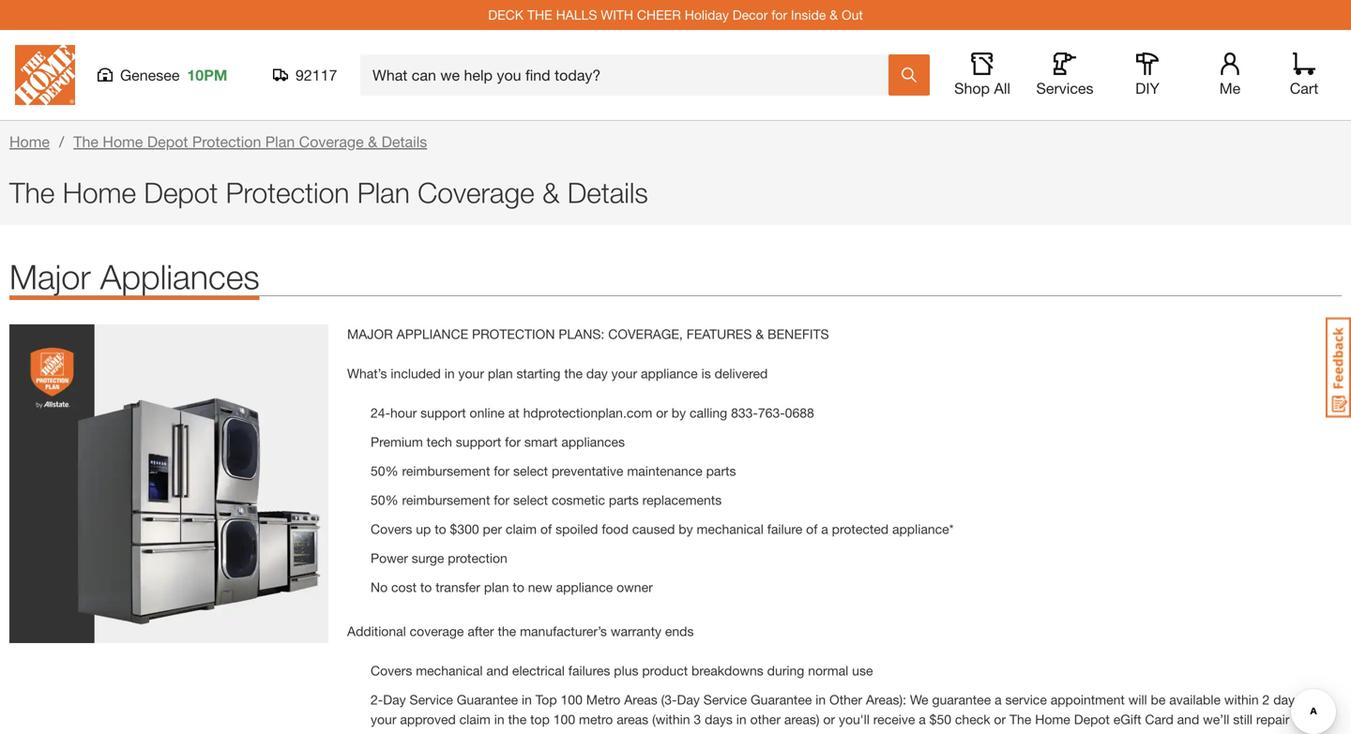 Task type: locate. For each thing, give the bounding box(es) containing it.
1 vertical spatial 50%
[[371, 493, 398, 508]]

and inside the 2-day service guarantee in top 100 metro areas (3-day service guarantee in other areas): we guarantee a service appointment will be available within 2 days of your approved claim in the top 100 metro areas (within 3 days in other areas) or you'll receive a $50 check or the home depot egift card and we'll still repair or replace your appliance fast*
[[1177, 712, 1199, 728]]

shop all
[[954, 79, 1010, 97]]

0 vertical spatial plan
[[488, 366, 513, 381]]

we
[[910, 692, 928, 708]]

areas):
[[866, 692, 906, 708]]

1 horizontal spatial mechanical
[[697, 522, 764, 537]]

and down 'available'
[[1177, 712, 1199, 728]]

1 vertical spatial parts
[[609, 493, 639, 508]]

1 vertical spatial a
[[995, 692, 1002, 708]]

replacements
[[642, 493, 722, 508]]

the
[[564, 366, 583, 381], [498, 624, 516, 639], [508, 712, 527, 728]]

1 horizontal spatial and
[[1177, 712, 1199, 728]]

0 vertical spatial 100
[[561, 692, 583, 708]]

0 horizontal spatial to
[[420, 580, 432, 595]]

0 vertical spatial select
[[513, 463, 548, 479]]

1 horizontal spatial to
[[435, 522, 446, 537]]

reimbursement for 50% reimbursement for select cosmetic parts replacements
[[402, 493, 490, 508]]

your up online
[[458, 366, 484, 381]]

reimbursement up $300
[[402, 493, 490, 508]]

claim inside the 2-day service guarantee in top 100 metro areas (3-day service guarantee in other areas): we guarantee a service appointment will be available within 2 days of your approved claim in the top 100 metro areas (within 3 days in other areas) or you'll receive a $50 check or the home depot egift card and we'll still repair or replace your appliance fast*
[[459, 712, 491, 728]]

cosmetic
[[552, 493, 605, 508]]

major
[[347, 326, 393, 342]]

0 horizontal spatial mechanical
[[416, 663, 483, 679]]

1 guarantee from the left
[[457, 692, 518, 708]]

the right the after
[[498, 624, 516, 639]]

1 50% from the top
[[371, 463, 398, 479]]

1 horizontal spatial a
[[919, 712, 926, 728]]

per
[[483, 522, 502, 537]]

0 vertical spatial plan
[[265, 133, 295, 151]]

metro
[[586, 692, 621, 708]]

0 horizontal spatial guarantee
[[457, 692, 518, 708]]

2 50% from the top
[[371, 493, 398, 508]]

0 vertical spatial covers
[[371, 522, 412, 537]]

0 vertical spatial coverage
[[299, 133, 364, 151]]

the down home link
[[9, 176, 55, 209]]

2 vertical spatial the
[[1010, 712, 1031, 728]]

0 horizontal spatial parts
[[609, 493, 639, 508]]

plan
[[488, 366, 513, 381], [484, 580, 509, 595]]

mechanical down the coverage
[[416, 663, 483, 679]]

1 vertical spatial reimbursement
[[402, 493, 490, 508]]

coverage
[[299, 133, 364, 151], [418, 176, 535, 209]]

for left smart
[[505, 434, 521, 450]]

appliance right new
[[556, 580, 613, 595]]

depot inside the 2-day service guarantee in top 100 metro areas (3-day service guarantee in other areas): we guarantee a service appointment will be available within 2 days of your approved claim in the top 100 metro areas (within 3 days in other areas) or you'll receive a $50 check or the home depot egift card and we'll still repair or replace your appliance fast*
[[1074, 712, 1110, 728]]

2 covers from the top
[[371, 663, 412, 679]]

1 vertical spatial covers
[[371, 663, 412, 679]]

0 vertical spatial protection
[[192, 133, 261, 151]]

0 vertical spatial and
[[486, 663, 509, 679]]

1 day from the left
[[383, 692, 406, 708]]

the up fast* on the bottom of page
[[508, 712, 527, 728]]

of right failure
[[806, 522, 818, 537]]

1 vertical spatial support
[[456, 434, 501, 450]]

2 horizontal spatial of
[[1305, 692, 1317, 708]]

the home depot protection plan coverage & details down the home depot protection plan coverage & details link
[[9, 176, 648, 209]]

electrical
[[512, 663, 565, 679]]

guarantee up "other"
[[751, 692, 812, 708]]

maintenance
[[627, 463, 703, 479]]

1 vertical spatial days
[[705, 712, 733, 728]]

1 horizontal spatial plan
[[357, 176, 410, 209]]

claim right approved
[[459, 712, 491, 728]]

0 horizontal spatial appliance
[[447, 732, 504, 735]]

protection down 10pm
[[192, 133, 261, 151]]

card
[[1145, 712, 1174, 728]]

1 vertical spatial depot
[[144, 176, 218, 209]]

guarantee
[[457, 692, 518, 708], [751, 692, 812, 708]]

0 vertical spatial mechanical
[[697, 522, 764, 537]]

coverage,
[[608, 326, 683, 342]]

0 vertical spatial reimbursement
[[402, 463, 490, 479]]

spoiled
[[556, 522, 598, 537]]

depot down appointment
[[1074, 712, 1110, 728]]

top
[[530, 712, 550, 728]]

0 horizontal spatial day
[[383, 692, 406, 708]]

by left 'calling'
[[672, 405, 686, 421]]

out
[[842, 7, 863, 23]]

mechanical left failure
[[697, 522, 764, 537]]

1 vertical spatial plan
[[484, 580, 509, 595]]

major appliance protection plans: coverage, features & benefits
[[347, 326, 829, 342]]

0 horizontal spatial details
[[382, 133, 427, 151]]

1 horizontal spatial coverage
[[418, 176, 535, 209]]

1 vertical spatial appliance
[[556, 580, 613, 595]]

the left day on the left
[[564, 366, 583, 381]]

a left protected
[[821, 522, 828, 537]]

still
[[1233, 712, 1253, 728]]

power surge protection
[[371, 551, 507, 566]]

1 reimbursement from the top
[[402, 463, 490, 479]]

home
[[9, 133, 50, 151], [103, 133, 143, 151], [63, 176, 136, 209], [1035, 712, 1070, 728]]

the right home link
[[73, 133, 99, 151]]

at
[[508, 405, 520, 421]]

1 vertical spatial the
[[9, 176, 55, 209]]

0 vertical spatial depot
[[147, 133, 188, 151]]

763-
[[758, 405, 785, 421]]

0 horizontal spatial days
[[705, 712, 733, 728]]

reimbursement down tech
[[402, 463, 490, 479]]

days right 3
[[705, 712, 733, 728]]

covers for covers up to $300 per claim of spoiled food caused by mechanical failure of a protected appliance*
[[371, 522, 412, 537]]

benefits
[[768, 326, 829, 342]]

support
[[421, 405, 466, 421], [456, 434, 501, 450]]

2 vertical spatial appliance
[[447, 732, 504, 735]]

days right 2
[[1273, 692, 1301, 708]]

the home depot protection plan coverage & details
[[73, 133, 427, 151], [9, 176, 648, 209]]

(3-
[[661, 692, 677, 708]]

50% down premium
[[371, 463, 398, 479]]

additional
[[347, 624, 406, 639]]

to
[[435, 522, 446, 537], [420, 580, 432, 595], [513, 580, 524, 595]]

0 horizontal spatial claim
[[459, 712, 491, 728]]

protection
[[192, 133, 261, 151], [226, 176, 349, 209]]

failure
[[767, 522, 803, 537]]

1 vertical spatial and
[[1177, 712, 1199, 728]]

1 horizontal spatial the
[[73, 133, 99, 151]]

plan for transfer
[[484, 580, 509, 595]]

plan down protection
[[484, 580, 509, 595]]

by
[[672, 405, 686, 421], [679, 522, 693, 537]]

depot
[[147, 133, 188, 151], [144, 176, 218, 209], [1074, 712, 1110, 728]]

24-
[[371, 405, 390, 421]]

1 vertical spatial claim
[[459, 712, 491, 728]]

ends
[[665, 624, 694, 639]]

covers up power
[[371, 522, 412, 537]]

your right day on the left
[[611, 366, 637, 381]]

2 day from the left
[[677, 692, 700, 708]]

depot up the appliances
[[144, 176, 218, 209]]

1 horizontal spatial parts
[[706, 463, 736, 479]]

your
[[458, 366, 484, 381], [611, 366, 637, 381], [371, 712, 396, 728], [417, 732, 443, 735]]

deck the halls with cheer holiday decor for inside & out link
[[488, 7, 863, 23]]

0 vertical spatial a
[[821, 522, 828, 537]]

home down service
[[1035, 712, 1070, 728]]

0 vertical spatial 50%
[[371, 463, 398, 479]]

50% for 50% reimbursement for select preventative maintenance parts
[[371, 463, 398, 479]]

2 select from the top
[[513, 493, 548, 508]]

$50
[[930, 712, 951, 728]]

plus
[[614, 663, 638, 679]]

or right the repair at the right bottom of the page
[[1293, 712, 1305, 728]]

2 vertical spatial the
[[508, 712, 527, 728]]

services button
[[1035, 53, 1095, 98]]

0 vertical spatial claim
[[506, 522, 537, 537]]

a left service
[[995, 692, 1002, 708]]

1 vertical spatial the
[[498, 624, 516, 639]]

to right cost
[[420, 580, 432, 595]]

1 vertical spatial details
[[567, 176, 648, 209]]

and left electrical
[[486, 663, 509, 679]]

home down genesee at the left
[[103, 133, 143, 151]]

of down 50% reimbursement for select cosmetic parts replacements
[[540, 522, 552, 537]]

covers up 2-
[[371, 663, 412, 679]]

&
[[830, 7, 838, 23], [368, 133, 377, 151], [542, 176, 560, 209], [756, 326, 764, 342]]

parts up the food in the bottom of the page
[[609, 493, 639, 508]]

service
[[1005, 692, 1047, 708]]

2 vertical spatial a
[[919, 712, 926, 728]]

to left new
[[513, 580, 524, 595]]

appliance left is
[[641, 366, 698, 381]]

50% up power
[[371, 493, 398, 508]]

50%
[[371, 463, 398, 479], [371, 493, 398, 508]]

0 vertical spatial appliance
[[641, 366, 698, 381]]

2-
[[371, 692, 383, 708]]

plan left starting
[[488, 366, 513, 381]]

after
[[468, 624, 494, 639]]

depot down "genesee 10pm"
[[147, 133, 188, 151]]

day up replace
[[383, 692, 406, 708]]

0 vertical spatial parts
[[706, 463, 736, 479]]

appliance left fast* on the bottom of page
[[447, 732, 504, 735]]

select down 50% reimbursement for select preventative maintenance parts
[[513, 493, 548, 508]]

0 vertical spatial support
[[421, 405, 466, 421]]

2 vertical spatial depot
[[1074, 712, 1110, 728]]

manufacturer's
[[520, 624, 607, 639]]

92117
[[296, 66, 337, 84]]

select down smart
[[513, 463, 548, 479]]

a
[[821, 522, 828, 537], [995, 692, 1002, 708], [919, 712, 926, 728]]

support down online
[[456, 434, 501, 450]]

1 vertical spatial plan
[[357, 176, 410, 209]]

me button
[[1200, 53, 1260, 98]]

claim right per
[[506, 522, 537, 537]]

normal
[[808, 663, 848, 679]]

a left $50
[[919, 712, 926, 728]]

service down breakdowns in the right of the page
[[703, 692, 747, 708]]

owner
[[617, 580, 653, 595]]

home down the home depot logo
[[9, 133, 50, 151]]

covers mechanical and electrical failures plus product breakdowns during normal use
[[371, 663, 873, 679]]

1 horizontal spatial details
[[567, 176, 648, 209]]

appliances
[[561, 434, 625, 450]]

protection down the home depot protection plan coverage & details link
[[226, 176, 349, 209]]

cart link
[[1284, 53, 1325, 98]]

by down replacements
[[679, 522, 693, 537]]

support up tech
[[421, 405, 466, 421]]

1 horizontal spatial guarantee
[[751, 692, 812, 708]]

service
[[410, 692, 453, 708], [703, 692, 747, 708]]

the home depot logo image
[[15, 45, 75, 105]]

of
[[540, 522, 552, 537], [806, 522, 818, 537], [1305, 692, 1317, 708]]

1 horizontal spatial day
[[677, 692, 700, 708]]

2 reimbursement from the top
[[402, 493, 490, 508]]

day up 3
[[677, 692, 700, 708]]

guarantee up fast* on the bottom of page
[[457, 692, 518, 708]]

parts up replacements
[[706, 463, 736, 479]]

1 vertical spatial select
[[513, 493, 548, 508]]

2 horizontal spatial the
[[1010, 712, 1031, 728]]

service up approved
[[410, 692, 453, 708]]

1 horizontal spatial service
[[703, 692, 747, 708]]

0 vertical spatial the
[[73, 133, 99, 151]]

0 horizontal spatial the
[[9, 176, 55, 209]]

select
[[513, 463, 548, 479], [513, 493, 548, 508]]

your down approved
[[417, 732, 443, 735]]

the home depot protection plan coverage & details down 10pm
[[73, 133, 427, 151]]

your up replace
[[371, 712, 396, 728]]

select for cosmetic
[[513, 493, 548, 508]]

2 horizontal spatial to
[[513, 580, 524, 595]]

0 horizontal spatial service
[[410, 692, 453, 708]]

home inside the 2-day service guarantee in top 100 metro areas (3-day service guarantee in other areas): we guarantee a service appointment will be available within 2 days of your approved claim in the top 100 metro areas (within 3 days in other areas) or you'll receive a $50 check or the home depot egift card and we'll still repair or replace your appliance fast*
[[1035, 712, 1070, 728]]

to right up on the bottom left of page
[[435, 522, 446, 537]]

the down service
[[1010, 712, 1031, 728]]

preventative
[[552, 463, 623, 479]]

genesee 10pm
[[120, 66, 227, 84]]

details
[[382, 133, 427, 151], [567, 176, 648, 209]]

1 select from the top
[[513, 463, 548, 479]]

power
[[371, 551, 408, 566]]

1 covers from the top
[[371, 522, 412, 537]]

1 horizontal spatial days
[[1273, 692, 1301, 708]]

of right 2
[[1305, 692, 1317, 708]]



Task type: describe. For each thing, give the bounding box(es) containing it.
0 vertical spatial the home depot protection plan coverage & details
[[73, 133, 427, 151]]

no cost to transfer plan to new appliance owner
[[371, 580, 653, 595]]

use
[[852, 663, 873, 679]]

caused
[[632, 522, 675, 537]]

breakdowns
[[692, 663, 764, 679]]

deck the halls with cheer holiday decor for inside & out
[[488, 7, 863, 23]]

appliance
[[397, 326, 468, 342]]

1 vertical spatial mechanical
[[416, 663, 483, 679]]

or right check
[[994, 712, 1006, 728]]

inside
[[791, 7, 826, 23]]

deck
[[488, 7, 524, 23]]

10pm
[[187, 66, 227, 84]]

additional coverage after the manufacturer's warranty ends
[[347, 624, 694, 639]]

premium tech support for smart appliances
[[371, 434, 625, 450]]

1 vertical spatial protection
[[226, 176, 349, 209]]

plans:
[[559, 326, 605, 342]]

of inside the 2-day service guarantee in top 100 metro areas (3-day service guarantee in other areas): we guarantee a service appointment will be available within 2 days of your approved claim in the top 100 metro areas (within 3 days in other areas) or you'll receive a $50 check or the home depot egift card and we'll still repair or replace your appliance fast*
[[1305, 692, 1317, 708]]

50% reimbursement for select preventative maintenance parts
[[371, 463, 740, 479]]

for down premium tech support for smart appliances
[[494, 463, 510, 479]]

coverage
[[410, 624, 464, 639]]

available
[[1169, 692, 1221, 708]]

no
[[371, 580, 388, 595]]

diy button
[[1117, 53, 1178, 98]]

0 horizontal spatial plan
[[265, 133, 295, 151]]

appliance inside the 2-day service guarantee in top 100 metro areas (3-day service guarantee in other areas): we guarantee a service appointment will be available within 2 days of your approved claim in the top 100 metro areas (within 3 days in other areas) or you'll receive a $50 check or the home depot egift card and we'll still repair or replace your appliance fast*
[[447, 732, 504, 735]]

metro
[[579, 712, 613, 728]]

2-day service guarantee in top 100 metro areas (3-day service guarantee in other areas): we guarantee a service appointment will be available within 2 days of your approved claim in the top 100 metro areas (within 3 days in other areas) or you'll receive a $50 check or the home depot egift card and we'll still repair or replace your appliance fast*
[[371, 692, 1317, 735]]

tech
[[427, 434, 452, 450]]

home up major appliances
[[63, 176, 136, 209]]

genesee
[[120, 66, 180, 84]]

areas)
[[784, 712, 820, 728]]

new
[[528, 580, 552, 595]]

1 horizontal spatial claim
[[506, 522, 537, 537]]

food
[[602, 522, 629, 537]]

2 service from the left
[[703, 692, 747, 708]]

1 vertical spatial 100
[[553, 712, 575, 728]]

be
[[1151, 692, 1166, 708]]

what's included in your plan starting the day your appliance is delivered
[[347, 366, 768, 381]]

services
[[1036, 79, 1094, 97]]

areas
[[624, 692, 657, 708]]

shop all button
[[952, 53, 1012, 98]]

0 vertical spatial details
[[382, 133, 427, 151]]

what's
[[347, 366, 387, 381]]

1 horizontal spatial of
[[806, 522, 818, 537]]

reimbursement for 50% reimbursement for select preventative maintenance parts
[[402, 463, 490, 479]]

protection
[[472, 326, 555, 342]]

product
[[642, 663, 688, 679]]

appointment
[[1051, 692, 1125, 708]]

24-hour support online at hdprotectionplan.com or by calling 833-763-0688
[[371, 405, 814, 421]]

egift
[[1113, 712, 1141, 728]]

2 guarantee from the left
[[751, 692, 812, 708]]

premium
[[371, 434, 423, 450]]

within
[[1224, 692, 1259, 708]]

starting
[[517, 366, 561, 381]]

What can we help you find today? search field
[[372, 55, 888, 95]]

we'll
[[1203, 712, 1230, 728]]

for up per
[[494, 493, 510, 508]]

3
[[694, 712, 701, 728]]

hdprotectionplan.com
[[523, 405, 652, 421]]

0 horizontal spatial and
[[486, 663, 509, 679]]

day
[[586, 366, 608, 381]]

protection
[[448, 551, 507, 566]]

support for online
[[421, 405, 466, 421]]

the home depot protection plan coverage & details link
[[73, 133, 427, 151]]

0 vertical spatial the
[[564, 366, 583, 381]]

guarantee
[[932, 692, 991, 708]]

0 horizontal spatial of
[[540, 522, 552, 537]]

or left 'you'll'
[[823, 712, 835, 728]]

2
[[1263, 692, 1270, 708]]

up
[[416, 522, 431, 537]]

shop
[[954, 79, 990, 97]]

or left 'calling'
[[656, 405, 668, 421]]

2 horizontal spatial a
[[995, 692, 1002, 708]]

1 vertical spatial by
[[679, 522, 693, 537]]

0 horizontal spatial a
[[821, 522, 828, 537]]

plan for your
[[488, 366, 513, 381]]

appliances
[[100, 257, 260, 296]]

online
[[470, 405, 505, 421]]

to for up
[[435, 522, 446, 537]]

1 horizontal spatial appliance
[[556, 580, 613, 595]]

features
[[687, 326, 752, 342]]

to for cost
[[420, 580, 432, 595]]

feedback link image
[[1326, 317, 1351, 418]]

for left inside
[[772, 7, 787, 23]]

(within
[[652, 712, 690, 728]]

0 horizontal spatial coverage
[[299, 133, 364, 151]]

support for for
[[456, 434, 501, 450]]

areas
[[617, 712, 649, 728]]

1 vertical spatial the home depot protection plan coverage & details
[[9, 176, 648, 209]]

major appliances protection plans image
[[9, 325, 328, 644]]

warranty
[[611, 624, 661, 639]]

92117 button
[[273, 66, 338, 84]]

repair
[[1256, 712, 1290, 728]]

833-
[[731, 405, 758, 421]]

is
[[701, 366, 711, 381]]

hour
[[390, 405, 417, 421]]

other
[[750, 712, 781, 728]]

0 vertical spatial days
[[1273, 692, 1301, 708]]

covers up to $300 per claim of spoiled food caused by mechanical failure of a protected appliance*
[[371, 522, 954, 537]]

included
[[391, 366, 441, 381]]

smart
[[524, 434, 558, 450]]

the inside the 2-day service guarantee in top 100 metro areas (3-day service guarantee in other areas): we guarantee a service appointment will be available within 2 days of your approved claim in the top 100 metro areas (within 3 days in other areas) or you'll receive a $50 check or the home depot egift card and we'll still repair or replace your appliance fast*
[[1010, 712, 1031, 728]]

all
[[994, 79, 1010, 97]]

during
[[767, 663, 804, 679]]

0 vertical spatial by
[[672, 405, 686, 421]]

appliance*
[[892, 522, 954, 537]]

with
[[601, 7, 633, 23]]

50% for 50% reimbursement for select cosmetic parts replacements
[[371, 493, 398, 508]]

replace
[[371, 732, 414, 735]]

calling
[[690, 405, 727, 421]]

holiday
[[685, 7, 729, 23]]

the inside the 2-day service guarantee in top 100 metro areas (3-day service guarantee in other areas): we guarantee a service appointment will be available within 2 days of your approved claim in the top 100 metro areas (within 3 days in other areas) or you'll receive a $50 check or the home depot egift card and we'll still repair or replace your appliance fast*
[[508, 712, 527, 728]]

1 service from the left
[[410, 692, 453, 708]]

will
[[1128, 692, 1147, 708]]

delivered
[[715, 366, 768, 381]]

select for preventative
[[513, 463, 548, 479]]

me
[[1220, 79, 1241, 97]]

50% reimbursement for select cosmetic parts replacements
[[371, 493, 722, 508]]

failures
[[568, 663, 610, 679]]

2 horizontal spatial appliance
[[641, 366, 698, 381]]

other
[[829, 692, 862, 708]]

cost
[[391, 580, 417, 595]]

approved
[[400, 712, 456, 728]]

1 vertical spatial coverage
[[418, 176, 535, 209]]

you'll
[[839, 712, 870, 728]]

diy
[[1135, 79, 1160, 97]]

covers for covers mechanical and electrical failures plus product breakdowns during normal use
[[371, 663, 412, 679]]



Task type: vqa. For each thing, say whether or not it's contained in the screenshot.
(cu. for 98 cu ft
no



